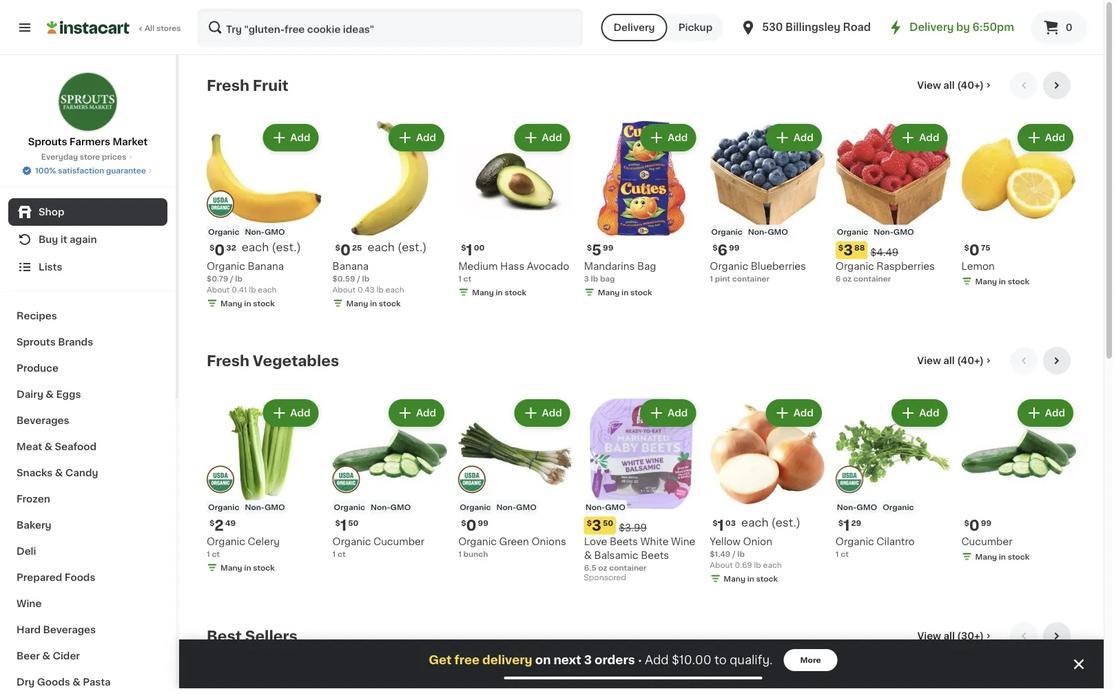 Task type: describe. For each thing, give the bounding box(es) containing it.
(est.) for organic banana
[[272, 242, 301, 253]]

container for raspberries
[[853, 275, 891, 283]]

sprouts brands
[[17, 338, 93, 347]]

530 billingsley road
[[762, 22, 871, 32]]

organic inside organic green onions 1 bunch
[[458, 537, 497, 547]]

sprouts for sprouts farmers market
[[28, 137, 67, 147]]

gmo up $0.32 each (estimated) element
[[264, 228, 285, 236]]

on
[[535, 655, 551, 667]]

fruit
[[253, 78, 288, 93]]

item carousel region containing best sellers
[[207, 623, 1076, 690]]

add for organic raspberries
[[919, 133, 939, 143]]

add for lemon
[[1045, 133, 1065, 143]]

each right 32
[[242, 242, 269, 253]]

& inside love beets white wine & balsamic beets 6.5 oz container
[[584, 551, 592, 561]]

shop link
[[8, 198, 167, 226]]

49
[[225, 520, 236, 527]]

organic inside organic raspberries 6 oz container
[[836, 262, 874, 271]]

beverages inside hard beverages link
[[43, 626, 96, 635]]

oz inside love beets white wine & balsamic beets 6.5 oz container
[[598, 564, 607, 572]]

lb up 0.69
[[737, 551, 745, 558]]

bunch
[[463, 551, 488, 558]]

non- up $ 3 50
[[585, 504, 605, 511]]

all for 0
[[943, 356, 955, 366]]

farmers
[[70, 137, 110, 147]]

$ inside $ 1 50
[[335, 520, 340, 527]]

00
[[474, 244, 485, 252]]

add for mandarins bag
[[668, 133, 688, 143]]

mandarins
[[584, 262, 635, 271]]

vegetables
[[253, 354, 339, 368]]

6:50pm
[[972, 22, 1014, 32]]

organic blueberries 1 pint container
[[710, 262, 806, 283]]

buy
[[39, 235, 58, 245]]

$ 1 03
[[713, 519, 736, 533]]

store
[[80, 153, 100, 161]]

raspberries
[[877, 262, 935, 271]]

all for 1
[[943, 81, 955, 90]]

(est.) for yellow onion
[[771, 518, 801, 529]]

about inside 'banana $0.59 / lb about 0.43 lb each'
[[332, 286, 356, 294]]

sprouts brands link
[[8, 329, 167, 355]]

each inside yellow onion $1.49 / lb about 0.69 lb each
[[763, 562, 782, 569]]

3 left the 88
[[843, 243, 853, 258]]

1 left the 29
[[843, 519, 850, 533]]

dry
[[17, 678, 35, 688]]

product group containing 5
[[584, 121, 699, 301]]

fresh vegetables
[[207, 354, 339, 368]]

1 inside organic green onions 1 bunch
[[458, 551, 461, 558]]

stores
[[156, 24, 181, 32]]

$4.49
[[870, 248, 899, 257]]

to
[[714, 655, 727, 667]]

1 vertical spatial beets
[[641, 551, 669, 561]]

75
[[981, 244, 990, 252]]

container for blueberries
[[732, 275, 770, 283]]

everyday
[[41, 153, 78, 161]]

main content containing fresh fruit
[[179, 55, 1104, 690]]

orders
[[595, 655, 635, 667]]

satisfaction
[[58, 167, 104, 175]]

dairy & eggs link
[[8, 382, 167, 408]]

1 left 03
[[718, 519, 724, 533]]

organic inside organic blueberries 1 pint container
[[710, 262, 748, 271]]

add button for organic banana
[[264, 125, 317, 150]]

add button for medium hass avocado
[[516, 125, 569, 150]]

bag
[[637, 262, 656, 271]]

each right 25
[[367, 242, 395, 253]]

organic green onions 1 bunch
[[458, 537, 566, 558]]

each (est.) for banana
[[367, 242, 427, 253]]

produce link
[[8, 355, 167, 382]]

more button
[[784, 650, 838, 672]]

2 cucumber from the left
[[961, 537, 1012, 547]]

organic cucumber 1 ct
[[332, 537, 424, 558]]

lb right 0.41
[[249, 286, 256, 294]]

non- up "celery"
[[245, 504, 264, 511]]

0 button
[[1031, 11, 1087, 44]]

delivery for delivery
[[614, 23, 655, 32]]

snacks & candy link
[[8, 460, 167, 486]]

get free delivery on next 3 orders • add $10.00 to qualify.
[[429, 655, 773, 667]]

03
[[725, 520, 736, 527]]

treatment tracker modal dialog
[[179, 640, 1104, 690]]

100%
[[35, 167, 56, 175]]

by
[[956, 22, 970, 32]]

again
[[70, 235, 97, 245]]

5
[[592, 243, 601, 258]]

oz inside organic raspberries 6 oz container
[[843, 275, 852, 283]]

delivery by 6:50pm
[[909, 22, 1014, 32]]

add button for banana
[[390, 125, 443, 150]]

99 for organic blueberries
[[729, 244, 739, 252]]

/ for 0
[[230, 275, 233, 283]]

organic inside "organic celery 1 ct"
[[207, 537, 245, 547]]

foods
[[65, 573, 95, 583]]

/ inside 'banana $0.59 / lb about 0.43 lb each'
[[357, 275, 360, 283]]

cucumber inside organic cucumber 1 ct
[[373, 537, 424, 547]]

delivery
[[482, 655, 532, 667]]

dairy
[[17, 390, 43, 400]]

/ for 1
[[732, 551, 736, 558]]

it
[[60, 235, 67, 245]]

item badge image for 1
[[332, 466, 360, 494]]

view all (40+) button for 0
[[912, 347, 999, 375]]

$0.79
[[207, 275, 228, 283]]

(30+)
[[957, 632, 984, 641]]

1 inside organic cilantro 1 ct
[[836, 551, 839, 558]]

wine inside love beets white wine & balsamic beets 6.5 oz container
[[671, 537, 695, 547]]

29
[[851, 520, 861, 527]]

lists link
[[8, 254, 167, 281]]

$ 1 00
[[461, 243, 485, 258]]

dairy & eggs
[[17, 390, 81, 400]]

about for 0
[[207, 286, 230, 294]]

love
[[584, 537, 607, 547]]

6 inside product group
[[718, 243, 728, 258]]

add for banana
[[416, 133, 436, 143]]

gmo up the 29
[[857, 504, 877, 511]]

lb up 0.43
[[362, 275, 369, 283]]

530 billingsley road button
[[740, 8, 871, 47]]

beer & cider
[[17, 652, 80, 661]]

0 inside button
[[1066, 23, 1072, 32]]

$ inside $ 1 29
[[838, 520, 843, 527]]

item badge image for fresh vegetables
[[207, 466, 234, 494]]

organic non-gmo for organic celery
[[208, 504, 285, 511]]

next
[[554, 655, 581, 667]]

$0.32 each (estimated) element
[[207, 242, 321, 259]]

ct for celery
[[212, 551, 220, 558]]

hass
[[500, 262, 524, 271]]

frozen
[[17, 495, 50, 504]]

deli link
[[8, 539, 167, 565]]

gmo up $ 3 50
[[605, 504, 626, 511]]

prices
[[102, 153, 126, 161]]

1 inside medium hass avocado 1 ct
[[458, 275, 461, 283]]

all stores link
[[47, 8, 182, 47]]

item carousel region containing fresh vegetables
[[207, 347, 1076, 612]]

& for cider
[[42, 652, 50, 661]]

product group containing 6
[[710, 121, 825, 284]]

(40+) for 0
[[957, 356, 984, 366]]

item carousel region containing fresh fruit
[[207, 72, 1076, 336]]

shop
[[39, 207, 64, 217]]

each inside organic banana $0.79 / lb about 0.41 lb each
[[258, 286, 277, 294]]

sprouts for sprouts brands
[[17, 338, 56, 347]]

yellow
[[710, 537, 741, 547]]

non- up "$4.49"
[[874, 228, 893, 236]]

service type group
[[601, 14, 724, 41]]

cider
[[53, 652, 80, 661]]

add button for lemon
[[1019, 125, 1072, 150]]

item badge image up non-gmo organic
[[836, 466, 863, 494]]

& for seafood
[[44, 442, 52, 452]]

wine inside wine link
[[17, 599, 42, 609]]

$ inside $ 6 99
[[713, 244, 718, 252]]

market
[[113, 137, 148, 147]]

guarantee
[[106, 167, 146, 175]]

bakery link
[[8, 513, 167, 539]]

white
[[640, 537, 669, 547]]

$ inside $ 1 03
[[713, 520, 718, 527]]

onion
[[743, 537, 772, 547]]

$3.88 original price: $4.49 element
[[836, 242, 950, 259]]

banana inside 'banana $0.59 / lb about 0.43 lb each'
[[332, 262, 369, 271]]

$ inside $ 0 75
[[964, 244, 969, 252]]

non-gmo
[[585, 504, 626, 511]]

snacks
[[17, 468, 53, 478]]

beverages inside beverages link
[[17, 416, 69, 426]]

$ 1 29
[[838, 519, 861, 533]]

ct inside medium hass avocado 1 ct
[[463, 275, 471, 283]]

3 inside mandarins bag 3 lb bag
[[584, 275, 589, 283]]

yellow onion $1.49 / lb about 0.69 lb each
[[710, 537, 782, 569]]

avocado
[[527, 262, 569, 271]]

all stores
[[145, 24, 181, 32]]

1 up organic cucumber 1 ct
[[340, 519, 347, 533]]

0 vertical spatial beets
[[610, 537, 638, 547]]

non-gmo organic
[[837, 504, 914, 511]]

best sellers
[[207, 629, 297, 644]]

$ inside $ 3 88
[[838, 244, 843, 252]]

add for organic green onions
[[542, 409, 562, 418]]

more
[[800, 657, 821, 664]]

organic non-gmo for organic cucumber
[[334, 504, 411, 511]]

3 view from the top
[[917, 632, 941, 641]]

$3.99
[[619, 523, 647, 533]]

beer
[[17, 652, 40, 661]]



Task type: locate. For each thing, give the bounding box(es) containing it.
0 vertical spatial all
[[943, 81, 955, 90]]

produce
[[17, 364, 59, 373]]

2 (40+) from the top
[[957, 356, 984, 366]]

about down $0.79 at the left top of the page
[[207, 286, 230, 294]]

99 inside $ 6 99
[[729, 244, 739, 252]]

wine up hard
[[17, 599, 42, 609]]

add button for mandarins bag
[[641, 125, 695, 150]]

fresh for fresh vegetables
[[207, 354, 249, 368]]

$ inside $ 0 32
[[209, 244, 214, 252]]

celery
[[248, 537, 280, 547]]

view all (40+) for 0
[[917, 356, 984, 366]]

99 for mandarins bag
[[603, 244, 613, 252]]

container down balsamic
[[609, 564, 647, 572]]

ct down $ 1 29
[[841, 551, 849, 558]]

1 horizontal spatial oz
[[843, 275, 852, 283]]

oz up sponsored badge image
[[598, 564, 607, 572]]

prepared foods link
[[8, 565, 167, 591]]

0 vertical spatial (40+)
[[957, 81, 984, 90]]

lb inside mandarins bag 3 lb bag
[[591, 275, 598, 283]]

ct down 2
[[212, 551, 220, 558]]

& right meat
[[44, 442, 52, 452]]

2 banana from the left
[[332, 262, 369, 271]]

2 50 from the left
[[603, 520, 613, 527]]

gmo up green
[[516, 504, 537, 511]]

instacart logo image
[[47, 19, 130, 36]]

$ 0 32
[[209, 243, 236, 258]]

& up 6.5
[[584, 551, 592, 561]]

fresh left fruit
[[207, 78, 249, 93]]

banana
[[248, 262, 284, 271], [332, 262, 369, 271]]

1 item badge image from the left
[[332, 466, 360, 494]]

delivery left by
[[909, 22, 954, 32]]

6 up pint
[[718, 243, 728, 258]]

ct inside organic cucumber 1 ct
[[338, 551, 346, 558]]

about for 1
[[710, 562, 733, 569]]

each down onion
[[763, 562, 782, 569]]

each (est.) up onion
[[741, 518, 801, 529]]

1 horizontal spatial item badge image
[[458, 466, 486, 494]]

/ inside organic banana $0.79 / lb about 0.41 lb each
[[230, 275, 233, 283]]

1 all from the top
[[943, 81, 955, 90]]

about down '$0.59'
[[332, 286, 356, 294]]

(est.) inside $0.25 each (estimated) element
[[397, 242, 427, 253]]

0 vertical spatial view all (40+) button
[[912, 72, 999, 99]]

1 view all (40+) from the top
[[917, 81, 984, 90]]

cilantro
[[877, 537, 915, 547]]

lb right 0.43
[[377, 286, 384, 294]]

1 horizontal spatial about
[[332, 286, 356, 294]]

0 horizontal spatial /
[[230, 275, 233, 283]]

prepared
[[17, 573, 62, 583]]

lb right 0.69
[[754, 562, 761, 569]]

each
[[242, 242, 269, 253], [367, 242, 395, 253], [258, 286, 277, 294], [386, 286, 404, 294], [741, 518, 768, 529], [763, 562, 782, 569]]

2 view all (40+) button from the top
[[912, 347, 999, 375]]

0 vertical spatial fresh
[[207, 78, 249, 93]]

0 horizontal spatial item badge image
[[332, 466, 360, 494]]

6 down $ 3 88
[[836, 275, 841, 283]]

organic non-gmo up 32
[[208, 228, 285, 236]]

sprouts down recipes
[[17, 338, 56, 347]]

eggs
[[56, 390, 81, 400]]

many in stock
[[975, 278, 1029, 285], [472, 289, 526, 296], [598, 289, 652, 296], [220, 300, 275, 307], [346, 300, 401, 307], [975, 553, 1029, 561], [220, 564, 275, 572], [724, 575, 778, 583]]

lb up 0.41
[[235, 275, 242, 283]]

1 cucumber from the left
[[373, 537, 424, 547]]

beverages up cider
[[43, 626, 96, 635]]

1 vertical spatial all
[[943, 356, 955, 366]]

2 vertical spatial item carousel region
[[207, 623, 1076, 690]]

billingsley
[[785, 22, 840, 32]]

view all (40+) button for 1
[[912, 72, 999, 99]]

0 horizontal spatial $ 0 99
[[461, 519, 488, 533]]

add button for organic green onions
[[516, 401, 569, 426]]

1 vertical spatial view all (40+)
[[917, 356, 984, 366]]

everyday store prices
[[41, 153, 126, 161]]

$ inside $ 3 50
[[587, 520, 592, 527]]

50 for 3
[[603, 520, 613, 527]]

100% satisfaction guarantee
[[35, 167, 146, 175]]

1 horizontal spatial $ 0 99
[[964, 519, 991, 533]]

6 inside organic raspberries 6 oz container
[[836, 275, 841, 283]]

0 horizontal spatial (est.)
[[272, 242, 301, 253]]

view for 1
[[917, 81, 941, 90]]

$ inside $ 2 49
[[209, 520, 214, 527]]

2 view from the top
[[917, 356, 941, 366]]

Search field
[[198, 10, 582, 45]]

wine
[[671, 537, 695, 547], [17, 599, 42, 609]]

add button for organic cucumber
[[390, 401, 443, 426]]

each (est.) right 25
[[367, 242, 427, 253]]

1 left 00
[[466, 243, 472, 258]]

2 item carousel region from the top
[[207, 347, 1076, 612]]

& left pasta
[[72, 678, 80, 688]]

view for 0
[[917, 356, 941, 366]]

add for cucumber
[[1045, 409, 1065, 418]]

love beets white wine & balsamic beets 6.5 oz container
[[584, 537, 695, 572]]

1 left pint
[[710, 275, 713, 283]]

0 horizontal spatial delivery
[[614, 23, 655, 32]]

fresh left vegetables
[[207, 354, 249, 368]]

1 fresh from the top
[[207, 78, 249, 93]]

50 up organic cucumber 1 ct
[[348, 520, 359, 527]]

buy it again link
[[8, 226, 167, 254]]

deli
[[17, 547, 36, 557]]

road
[[843, 22, 871, 32]]

2 vertical spatial view
[[917, 632, 941, 641]]

lemon
[[961, 262, 995, 271]]

ct inside "organic celery 1 ct"
[[212, 551, 220, 558]]

1 view all (40+) button from the top
[[912, 72, 999, 99]]

0 horizontal spatial wine
[[17, 599, 42, 609]]

organic
[[208, 228, 239, 236], [711, 228, 742, 236], [837, 228, 868, 236], [207, 262, 245, 271], [710, 262, 748, 271], [836, 262, 874, 271], [208, 504, 239, 511], [334, 504, 365, 511], [460, 504, 491, 511], [883, 504, 914, 511], [207, 537, 245, 547], [332, 537, 371, 547], [458, 537, 497, 547], [836, 537, 874, 547]]

organic non-gmo up green
[[460, 504, 537, 511]]

1 down medium on the left top of page
[[458, 275, 461, 283]]

item badge image
[[207, 191, 234, 218], [207, 466, 234, 494], [836, 466, 863, 494]]

ct down medium on the left top of page
[[463, 275, 471, 283]]

oz down $ 3 88
[[843, 275, 852, 283]]

beverages down dairy & eggs
[[17, 416, 69, 426]]

view all (30+) button
[[912, 623, 999, 650]]

about down $1.49
[[710, 562, 733, 569]]

each (est.) inside $0.32 each (estimated) element
[[242, 242, 301, 253]]

each right 0.43
[[386, 286, 404, 294]]

0 horizontal spatial 6
[[718, 243, 728, 258]]

delivery button
[[601, 14, 667, 41]]

each right 0.41
[[258, 286, 277, 294]]

dry goods & pasta
[[17, 678, 111, 688]]

sponsored badge image
[[584, 575, 626, 583]]

ct for cilantro
[[841, 551, 849, 558]]

1 vertical spatial oz
[[598, 564, 607, 572]]

2 horizontal spatial /
[[732, 551, 736, 558]]

organic inside organic cilantro 1 ct
[[836, 537, 874, 547]]

ct for cucumber
[[338, 551, 346, 558]]

0 vertical spatial beverages
[[17, 416, 69, 426]]

banana down $0.32 each (estimated) element
[[248, 262, 284, 271]]

1 inside organic cucumber 1 ct
[[332, 551, 336, 558]]

add for medium hass avocado
[[542, 133, 562, 143]]

about inside yellow onion $1.49 / lb about 0.69 lb each
[[710, 562, 733, 569]]

1 vertical spatial fresh
[[207, 354, 249, 368]]

organic inside organic cucumber 1 ct
[[332, 537, 371, 547]]

1 vertical spatial view all (40+) button
[[912, 347, 999, 375]]

1 vertical spatial 6
[[836, 275, 841, 283]]

2 item badge image from the left
[[458, 466, 486, 494]]

view all (40+) for 1
[[917, 81, 984, 90]]

item badge image for 0
[[458, 466, 486, 494]]

99 inside "$ 5 99"
[[603, 244, 613, 252]]

2 horizontal spatial each (est.)
[[741, 518, 801, 529]]

brands
[[58, 338, 93, 347]]

sprouts farmers market
[[28, 137, 148, 147]]

add button for cucumber
[[1019, 401, 1072, 426]]

3 all from the top
[[943, 632, 955, 641]]

item badge image up 32
[[207, 191, 234, 218]]

$ 0 99 for cucumber
[[964, 519, 991, 533]]

organic non-gmo up the 88
[[837, 228, 914, 236]]

each inside 'banana $0.59 / lb about 0.43 lb each'
[[386, 286, 404, 294]]

$ 1 50
[[335, 519, 359, 533]]

0 horizontal spatial oz
[[598, 564, 607, 572]]

1 horizontal spatial banana
[[332, 262, 369, 271]]

meat
[[17, 442, 42, 452]]

delivery by 6:50pm link
[[887, 19, 1014, 36]]

0 horizontal spatial container
[[609, 564, 647, 572]]

each up onion
[[741, 518, 768, 529]]

1 vertical spatial sprouts
[[17, 338, 56, 347]]

item badge image up 49
[[207, 466, 234, 494]]

medium
[[458, 262, 498, 271]]

about inside organic banana $0.79 / lb about 0.41 lb each
[[207, 286, 230, 294]]

(est.) up 'banana $0.59 / lb about 0.43 lb each'
[[397, 242, 427, 253]]

qualify.
[[730, 655, 773, 667]]

1 down $ 2 49
[[207, 551, 210, 558]]

0 vertical spatial wine
[[671, 537, 695, 547]]

0 horizontal spatial beets
[[610, 537, 638, 547]]

99 for cucumber
[[981, 520, 991, 527]]

green
[[499, 537, 529, 547]]

fresh for fresh fruit
[[207, 78, 249, 93]]

0 vertical spatial sprouts
[[28, 137, 67, 147]]

$3.50 original price: $3.99 element
[[584, 517, 699, 535]]

beverages link
[[8, 408, 167, 434]]

each (est.) up organic banana $0.79 / lb about 0.41 lb each
[[242, 242, 301, 253]]

add button for organic raspberries
[[893, 125, 946, 150]]

1 $ 0 99 from the left
[[461, 519, 488, 533]]

2 fresh from the top
[[207, 354, 249, 368]]

gmo up "celery"
[[264, 504, 285, 511]]

3 inside treatment tracker modal dialog
[[584, 655, 592, 667]]

1 vertical spatial item carousel region
[[207, 347, 1076, 612]]

/ up 0.41
[[230, 275, 233, 283]]

add button for organic cilantro
[[893, 401, 946, 426]]

$ inside "$ 5 99"
[[587, 244, 592, 252]]

banana inside organic banana $0.79 / lb about 0.41 lb each
[[248, 262, 284, 271]]

50 inside $ 3 50
[[603, 520, 613, 527]]

each (est.) inside $0.25 each (estimated) element
[[367, 242, 427, 253]]

frozen link
[[8, 486, 167, 513]]

add button for organic celery
[[264, 401, 317, 426]]

main content
[[179, 55, 1104, 690]]

0.69
[[735, 562, 752, 569]]

non- up organic blueberries 1 pint container at top
[[748, 228, 768, 236]]

& for eggs
[[46, 390, 54, 400]]

/ up 0.43
[[357, 275, 360, 283]]

50 for 1
[[348, 520, 359, 527]]

1 item carousel region from the top
[[207, 72, 1076, 336]]

$ inside '$ 1 00'
[[461, 244, 466, 252]]

buy it again
[[39, 235, 97, 245]]

1 view from the top
[[917, 81, 941, 90]]

ct inside organic cilantro 1 ct
[[841, 551, 849, 558]]

add
[[290, 133, 310, 143], [416, 133, 436, 143], [542, 133, 562, 143], [668, 133, 688, 143], [793, 133, 814, 143], [919, 133, 939, 143], [1045, 133, 1065, 143], [290, 409, 310, 418], [416, 409, 436, 418], [542, 409, 562, 418], [668, 409, 688, 418], [793, 409, 814, 418], [919, 409, 939, 418], [1045, 409, 1065, 418], [645, 655, 669, 667]]

1 banana from the left
[[248, 262, 284, 271]]

0 vertical spatial view all (40+)
[[917, 81, 984, 90]]

gmo up $3.88 original price: $4.49 element
[[893, 228, 914, 236]]

$ 6 99
[[713, 243, 739, 258]]

2
[[214, 519, 224, 533]]

& left 'candy'
[[55, 468, 63, 478]]

88
[[854, 244, 865, 252]]

1 left bunch
[[458, 551, 461, 558]]

3 up love
[[592, 519, 601, 533]]

wine link
[[8, 591, 167, 617]]

prepared foods
[[17, 573, 95, 583]]

None search field
[[197, 8, 583, 47]]

add for organic cucumber
[[416, 409, 436, 418]]

container right pint
[[732, 275, 770, 283]]

lb left "bag"
[[591, 275, 598, 283]]

1 horizontal spatial beets
[[641, 551, 669, 561]]

organic inside organic banana $0.79 / lb about 0.41 lb each
[[207, 262, 245, 271]]

onions
[[531, 537, 566, 547]]

1 (40+) from the top
[[957, 81, 984, 90]]

view all (40+)
[[917, 81, 984, 90], [917, 356, 984, 366]]

non- up green
[[496, 504, 516, 511]]

beer & cider link
[[8, 643, 167, 670]]

beets up balsamic
[[610, 537, 638, 547]]

100% satisfaction guarantee button
[[21, 163, 154, 176]]

(est.) up onion
[[771, 518, 801, 529]]

1 vertical spatial beverages
[[43, 626, 96, 635]]

container inside love beets white wine & balsamic beets 6.5 oz container
[[609, 564, 647, 572]]

(est.) for banana
[[397, 242, 427, 253]]

1 horizontal spatial each (est.)
[[367, 242, 427, 253]]

530
[[762, 22, 783, 32]]

non- up organic cucumber 1 ct
[[371, 504, 390, 511]]

banana up '$0.59'
[[332, 262, 369, 271]]

2 vertical spatial all
[[943, 632, 955, 641]]

$ 3 50
[[587, 519, 613, 533]]

6.5
[[584, 564, 596, 572]]

snacks & candy
[[17, 468, 98, 478]]

$ 0 99 for organic green onions
[[461, 519, 488, 533]]

1 horizontal spatial 50
[[603, 520, 613, 527]]

organic non-gmo for organic banana
[[208, 228, 285, 236]]

meat & seafood link
[[8, 434, 167, 460]]

add inside treatment tracker modal dialog
[[645, 655, 669, 667]]

container inside organic raspberries 6 oz container
[[853, 275, 891, 283]]

each (est.) inside $1.03 each (estimated) element
[[741, 518, 801, 529]]

add for yellow onion
[[793, 409, 814, 418]]

hard
[[17, 626, 41, 635]]

item badge image for fresh fruit
[[207, 191, 234, 218]]

2 view all (40+) from the top
[[917, 356, 984, 366]]

1 vertical spatial view
[[917, 356, 941, 366]]

(est.) inside $1.03 each (estimated) element
[[771, 518, 801, 529]]

2 horizontal spatial about
[[710, 562, 733, 569]]

delivery left pickup
[[614, 23, 655, 32]]

3 right next
[[584, 655, 592, 667]]

1 inside "organic celery 1 ct"
[[207, 551, 210, 558]]

add for organic blueberries
[[793, 133, 814, 143]]

1 horizontal spatial wine
[[671, 537, 695, 547]]

sprouts up everyday
[[28, 137, 67, 147]]

free
[[454, 655, 480, 667]]

& for candy
[[55, 468, 63, 478]]

product group containing 2
[[207, 397, 321, 576]]

$ 0 75
[[964, 243, 990, 258]]

meat & seafood
[[17, 442, 96, 452]]

1 vertical spatial wine
[[17, 599, 42, 609]]

0 horizontal spatial cucumber
[[373, 537, 424, 547]]

beets down white
[[641, 551, 669, 561]]

each (est.) for organic banana
[[242, 242, 301, 253]]

0 vertical spatial view
[[917, 81, 941, 90]]

1 50 from the left
[[348, 520, 359, 527]]

delivery for delivery by 6:50pm
[[909, 22, 954, 32]]

organic non-gmo up $ 6 99
[[711, 228, 788, 236]]

best
[[207, 629, 242, 644]]

beverages
[[17, 416, 69, 426], [43, 626, 96, 635]]

1 horizontal spatial cucumber
[[961, 537, 1012, 547]]

99 for organic green onions
[[478, 520, 488, 527]]

(est.) up organic banana $0.79 / lb about 0.41 lb each
[[272, 242, 301, 253]]

add for organic banana
[[290, 133, 310, 143]]

many
[[975, 278, 997, 285], [472, 289, 494, 296], [598, 289, 620, 296], [220, 300, 242, 307], [346, 300, 368, 307], [975, 553, 997, 561], [220, 564, 242, 572], [724, 575, 745, 583]]

non-
[[245, 228, 264, 236], [748, 228, 768, 236], [874, 228, 893, 236], [245, 504, 264, 511], [371, 504, 390, 511], [496, 504, 516, 511], [585, 504, 605, 511], [837, 504, 857, 511]]

add button for yellow onion
[[767, 401, 820, 426]]

& left "eggs"
[[46, 390, 54, 400]]

0 horizontal spatial banana
[[248, 262, 284, 271]]

organic celery 1 ct
[[207, 537, 280, 558]]

0 horizontal spatial about
[[207, 286, 230, 294]]

1 inside organic blueberries 1 pint container
[[710, 275, 713, 283]]

1 horizontal spatial /
[[357, 275, 360, 283]]

$1.03 each (estimated) element
[[710, 517, 825, 535]]

0
[[1066, 23, 1072, 32], [214, 243, 225, 258], [340, 243, 351, 258], [969, 243, 980, 258], [466, 519, 476, 533], [969, 519, 980, 533]]

ct down $ 1 50
[[338, 551, 346, 558]]

0 vertical spatial oz
[[843, 275, 852, 283]]

1 horizontal spatial 6
[[836, 275, 841, 283]]

non- up $0.32 each (estimated) element
[[245, 228, 264, 236]]

wine right white
[[671, 537, 695, 547]]

1 horizontal spatial container
[[732, 275, 770, 283]]

0 vertical spatial 6
[[718, 243, 728, 258]]

gmo up blueberries at the top right of page
[[768, 228, 788, 236]]

product group
[[207, 121, 321, 312], [332, 121, 447, 312], [458, 121, 573, 301], [584, 121, 699, 301], [710, 121, 825, 284], [836, 121, 950, 284], [961, 121, 1076, 290], [207, 397, 321, 576], [332, 397, 447, 560], [458, 397, 573, 560], [584, 397, 699, 586], [710, 397, 825, 587], [836, 397, 950, 560], [961, 397, 1076, 565], [207, 672, 321, 690], [332, 672, 447, 690], [458, 672, 573, 690], [584, 672, 699, 690], [710, 672, 825, 690], [836, 672, 950, 690], [961, 672, 1076, 690]]

organic non-gmo up $ 1 50
[[334, 504, 411, 511]]

0 horizontal spatial each (est.)
[[242, 242, 301, 253]]

add button for organic blueberries
[[767, 125, 820, 150]]

(40+) for 1
[[957, 81, 984, 90]]

all
[[943, 81, 955, 90], [943, 356, 955, 366], [943, 632, 955, 641]]

lists
[[39, 262, 62, 272]]

2 horizontal spatial container
[[853, 275, 891, 283]]

(est.) inside $0.32 each (estimated) element
[[272, 242, 301, 253]]

delivery inside button
[[614, 23, 655, 32]]

item badge image
[[332, 466, 360, 494], [458, 466, 486, 494]]

2 $ 0 99 from the left
[[964, 519, 991, 533]]

add for organic cilantro
[[919, 409, 939, 418]]

gmo up organic cucumber 1 ct
[[390, 504, 411, 511]]

1 horizontal spatial delivery
[[909, 22, 954, 32]]

mandarins bag 3 lb bag
[[584, 262, 656, 283]]

/ inside yellow onion $1.49 / lb about 0.69 lb each
[[732, 551, 736, 558]]

2 horizontal spatial (est.)
[[771, 518, 801, 529]]

add button
[[264, 125, 317, 150], [390, 125, 443, 150], [516, 125, 569, 150], [641, 125, 695, 150], [767, 125, 820, 150], [893, 125, 946, 150], [1019, 125, 1072, 150], [264, 401, 317, 426], [390, 401, 443, 426], [516, 401, 569, 426], [641, 401, 695, 426], [767, 401, 820, 426], [893, 401, 946, 426], [1019, 401, 1072, 426]]

add for organic celery
[[290, 409, 310, 418]]

sprouts farmers market logo image
[[58, 72, 118, 132]]

$10.00
[[672, 655, 711, 667]]

pickup button
[[667, 14, 724, 41]]

50 inside $ 1 50
[[348, 520, 359, 527]]

$0.25 each (estimated) element
[[332, 242, 447, 259]]

organic banana $0.79 / lb about 0.41 lb each
[[207, 262, 284, 294]]

$ 3 88
[[838, 243, 865, 258]]

organic non-gmo up 49
[[208, 504, 285, 511]]

0 horizontal spatial 50
[[348, 520, 359, 527]]

1 down $ 1 29
[[836, 551, 839, 558]]

& right beer
[[42, 652, 50, 661]]

1 vertical spatial (40+)
[[957, 356, 984, 366]]

/ right $1.49
[[732, 551, 736, 558]]

cucumber
[[373, 537, 424, 547], [961, 537, 1012, 547]]

1 horizontal spatial (est.)
[[397, 242, 427, 253]]

3 item carousel region from the top
[[207, 623, 1076, 690]]

pint
[[715, 275, 730, 283]]

3 left "bag"
[[584, 275, 589, 283]]

$ inside $ 0 25
[[335, 244, 340, 252]]

item carousel region
[[207, 72, 1076, 336], [207, 347, 1076, 612], [207, 623, 1076, 690]]

2 all from the top
[[943, 356, 955, 366]]

0 vertical spatial item carousel region
[[207, 72, 1076, 336]]

hard beverages
[[17, 626, 96, 635]]

50 down non-gmo at the right bottom of page
[[603, 520, 613, 527]]

50
[[348, 520, 359, 527], [603, 520, 613, 527]]

1 down $ 1 50
[[332, 551, 336, 558]]

$
[[209, 244, 214, 252], [335, 244, 340, 252], [461, 244, 466, 252], [587, 244, 592, 252], [713, 244, 718, 252], [838, 244, 843, 252], [964, 244, 969, 252], [209, 520, 214, 527], [335, 520, 340, 527], [461, 520, 466, 527], [587, 520, 592, 527], [713, 520, 718, 527], [838, 520, 843, 527], [964, 520, 969, 527]]

organic non-gmo for organic green onions
[[460, 504, 537, 511]]

container inside organic blueberries 1 pint container
[[732, 275, 770, 283]]

container down "$4.49"
[[853, 275, 891, 283]]

non- up the 29
[[837, 504, 857, 511]]

each (est.) for yellow onion
[[741, 518, 801, 529]]



Task type: vqa. For each thing, say whether or not it's contained in the screenshot.
Big Lots Premium Choose-Your-Size Paper Towels
no



